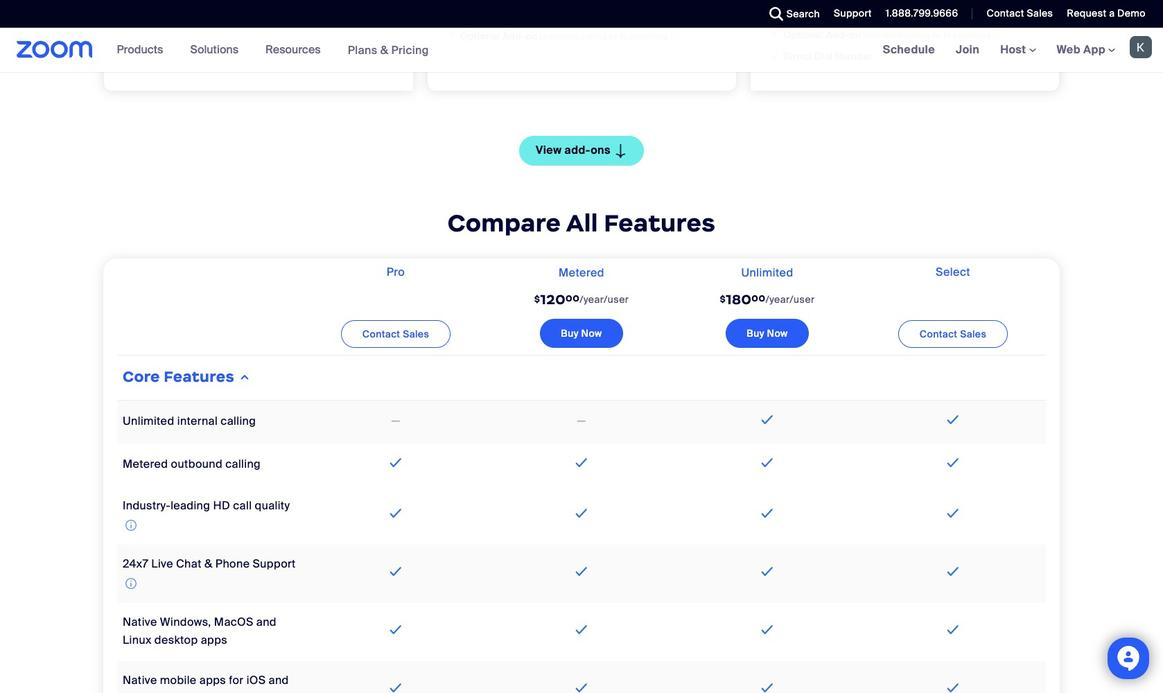 Task type: describe. For each thing, give the bounding box(es) containing it.
direct dial number
[[784, 50, 873, 62]]

buy for 120
[[561, 327, 579, 340]]

optional add-on unlimited calling to 19 countries for the rightmost the optional add-on application
[[784, 28, 992, 41]]

1 horizontal spatial to
[[933, 30, 941, 41]]

outbound
[[171, 457, 223, 472]]

schedule
[[883, 42, 936, 57]]

phone
[[216, 557, 250, 572]]

plans & pricing
[[348, 43, 429, 57]]

make & receive calls from multiple devices and apps
[[784, 0, 1017, 18]]

apps inside native windows, macos and linux desktop apps
[[201, 633, 228, 648]]

and inside native mobile apps for ios and android
[[269, 674, 289, 688]]

contact sales down multiple
[[987, 7, 1054, 19]]

hd
[[213, 499, 230, 514]]

select
[[936, 265, 971, 280]]

desktop
[[155, 633, 198, 648]]

multiple
[[984, 0, 1017, 3]]

all
[[566, 208, 598, 238]]

core
[[123, 368, 160, 387]]

core features
[[123, 368, 235, 387]]

profile picture image
[[1131, 36, 1153, 58]]

0 horizontal spatial optional add-on application
[[460, 28, 716, 44]]

buy now for 120
[[561, 327, 603, 340]]

0 vertical spatial features
[[604, 208, 716, 238]]

contact for select
[[920, 328, 958, 341]]

native windows, macos and linux desktop apps
[[123, 615, 277, 648]]

android
[[123, 692, 165, 694]]

mobile
[[160, 674, 197, 688]]

products
[[117, 42, 163, 57]]

from
[[964, 0, 983, 3]]

contact sales link up host dropdown button
[[977, 0, 1057, 28]]

right image
[[238, 372, 252, 383]]

and inside make & receive calls from multiple devices and apps
[[817, 7, 833, 18]]

make
[[879, 0, 901, 3]]

on for the rightmost the optional add-on application
[[850, 28, 861, 41]]

native for native windows, macos and linux desktop apps
[[123, 615, 157, 630]]

ios
[[247, 674, 266, 688]]

metered for metered outbound calling
[[123, 457, 168, 472]]

buy now for 180
[[747, 327, 788, 340]]

now for 180
[[767, 327, 788, 340]]

calls
[[943, 0, 962, 3]]

plans
[[348, 43, 378, 57]]

internal
[[177, 414, 218, 429]]

meetings navigation
[[873, 28, 1164, 73]]

macos
[[214, 615, 254, 630]]

& inside application
[[205, 557, 213, 572]]

/year/user for 120
[[580, 293, 629, 306]]

1.888.799.9666
[[886, 7, 959, 19]]

direct
[[784, 50, 813, 62]]

0 horizontal spatial 19
[[620, 31, 628, 42]]

contact sales for select
[[920, 328, 987, 341]]

apps inside make & receive calls from multiple devices and apps
[[835, 7, 855, 18]]

and inside native windows, macos and linux desktop apps
[[257, 615, 277, 630]]

0 horizontal spatial optional
[[460, 30, 500, 42]]

contact sales link down the pro
[[341, 321, 451, 348]]

24x7 live chat & phone support
[[123, 557, 296, 572]]

solutions
[[190, 42, 239, 57]]

apps inside native mobile apps for ios and android
[[200, 674, 226, 688]]

unlimited internal calling
[[123, 414, 256, 429]]

core features cell
[[117, 362, 1047, 395]]

0 horizontal spatial add-
[[503, 30, 526, 42]]

2 horizontal spatial contact
[[987, 7, 1025, 19]]

1 not included image from the left
[[389, 413, 403, 430]]

/year/user for 180
[[766, 293, 815, 306]]

product information navigation
[[107, 28, 440, 73]]

$ for 120
[[535, 294, 541, 305]]

devices
[[784, 7, 815, 18]]

core features application
[[117, 259, 1047, 694]]

native mobile apps for ios and android
[[123, 674, 289, 694]]

leading
[[171, 499, 210, 514]]

contact sales link down select
[[899, 321, 1009, 348]]

view
[[536, 143, 562, 157]]

windows,
[[160, 615, 211, 630]]

24x7
[[123, 557, 149, 572]]

search
[[787, 8, 821, 20]]

industry-leading hd call quality application
[[123, 499, 290, 534]]

industry-leading hd call quality
[[123, 499, 290, 514]]

add-
[[565, 143, 591, 157]]

for
[[229, 674, 244, 688]]

now for 120
[[582, 327, 603, 340]]

sales for pro
[[403, 328, 429, 341]]

native for native mobile apps for ios and android
[[123, 674, 157, 688]]

features inside "cell"
[[164, 368, 235, 387]]

solutions button
[[190, 28, 245, 72]]

$ 180 00 /year/user
[[720, 292, 815, 308]]

request a demo
[[1068, 7, 1147, 19]]

live
[[151, 557, 173, 572]]



Task type: locate. For each thing, give the bounding box(es) containing it.
buy for 180
[[747, 327, 765, 340]]

host button
[[1001, 42, 1037, 57]]

number
[[835, 50, 873, 62]]

support inside application
[[253, 557, 296, 572]]

apps
[[835, 7, 855, 18], [201, 633, 228, 648], [200, 674, 226, 688]]

/year/user
[[580, 293, 629, 306], [766, 293, 815, 306]]

$ inside $ 120 00 /year/user
[[535, 294, 541, 305]]

1 horizontal spatial add-
[[826, 28, 850, 41]]

banner containing products
[[0, 28, 1164, 73]]

1 horizontal spatial now
[[767, 327, 788, 340]]

1 horizontal spatial buy now link
[[726, 319, 809, 348]]

00 for 180
[[752, 293, 766, 305]]

2 horizontal spatial sales
[[1028, 7, 1054, 19]]

support link left make
[[824, 0, 876, 28]]

quality
[[255, 499, 290, 514]]

& for plans
[[381, 43, 389, 57]]

buy now down '$ 180 00 /year/user'
[[747, 327, 788, 340]]

plans & pricing link
[[348, 43, 429, 57], [348, 43, 429, 57]]

native up linux
[[123, 615, 157, 630]]

& inside make & receive calls from multiple devices and apps
[[903, 0, 909, 3]]

1 horizontal spatial support
[[834, 7, 872, 19]]

2 vertical spatial &
[[205, 557, 213, 572]]

metered for metered
[[559, 265, 605, 280]]

native inside native mobile apps for ios and android
[[123, 674, 157, 688]]

2 not included image from the left
[[575, 413, 589, 430]]

buy now link for 120
[[541, 319, 623, 348]]

1 horizontal spatial 00
[[752, 293, 766, 305]]

0 vertical spatial native
[[123, 615, 157, 630]]

and
[[817, 7, 833, 18], [257, 615, 277, 630], [269, 674, 289, 688]]

not included image
[[389, 413, 403, 430], [575, 413, 589, 430]]

buy now down $ 120 00 /year/user
[[561, 327, 603, 340]]

24x7 live chat & phone support image
[[126, 576, 137, 592]]

1 horizontal spatial buy now
[[747, 327, 788, 340]]

1 horizontal spatial /year/user
[[766, 293, 815, 306]]

dial
[[815, 50, 833, 62]]

0 horizontal spatial /year/user
[[580, 293, 629, 306]]

support up the number
[[834, 7, 872, 19]]

buy down '$ 180 00 /year/user'
[[747, 327, 765, 340]]

web app button
[[1057, 42, 1116, 57]]

and right ios at the left of page
[[269, 674, 289, 688]]

support right phone
[[253, 557, 296, 572]]

now
[[582, 327, 603, 340], [767, 327, 788, 340]]

00 inside '$ 180 00 /year/user'
[[752, 293, 766, 305]]

1 /year/user from the left
[[580, 293, 629, 306]]

contact sales down select
[[920, 328, 987, 341]]

1.888.799.9666 button
[[876, 0, 962, 28], [886, 7, 959, 19]]

19
[[943, 30, 952, 41], [620, 31, 628, 42]]

$ 120 00 /year/user
[[535, 292, 629, 308]]

resources
[[266, 42, 321, 57]]

1 buy now link from the left
[[541, 319, 623, 348]]

0 horizontal spatial to
[[610, 31, 618, 42]]

banner
[[0, 28, 1164, 73]]

1 horizontal spatial countries
[[954, 30, 992, 41]]

resources button
[[266, 28, 327, 72]]

contact sales for pro
[[363, 328, 429, 341]]

join link
[[946, 28, 991, 72]]

host
[[1001, 42, 1030, 57]]

1 horizontal spatial not included image
[[575, 413, 589, 430]]

1 buy from the left
[[561, 327, 579, 340]]

& right make
[[903, 0, 909, 3]]

2 now from the left
[[767, 327, 788, 340]]

countries
[[954, 30, 992, 41], [630, 31, 668, 42]]

1 horizontal spatial &
[[381, 43, 389, 57]]

receive
[[911, 0, 941, 3]]

ons
[[591, 143, 611, 157]]

/year/user inside '$ 180 00 /year/user'
[[766, 293, 815, 306]]

2 horizontal spatial &
[[903, 0, 909, 3]]

1 buy now from the left
[[561, 327, 603, 340]]

0 horizontal spatial countries
[[630, 31, 668, 42]]

buy now
[[561, 327, 603, 340], [747, 327, 788, 340]]

linux
[[123, 633, 152, 648]]

1 00 from the left
[[566, 293, 580, 305]]

and right macos
[[257, 615, 277, 630]]

1 vertical spatial support
[[253, 557, 296, 572]]

1 horizontal spatial optional
[[784, 28, 824, 41]]

call
[[233, 499, 252, 514]]

/year/user inside $ 120 00 /year/user
[[580, 293, 629, 306]]

1 horizontal spatial contact
[[920, 328, 958, 341]]

& right chat
[[205, 557, 213, 572]]

2 buy now from the left
[[747, 327, 788, 340]]

$ for 180
[[720, 294, 726, 305]]

included image
[[387, 506, 405, 523], [759, 506, 777, 523], [945, 506, 963, 523], [387, 564, 405, 581], [573, 564, 591, 581], [759, 564, 777, 581], [945, 564, 963, 581], [573, 681, 591, 694], [759, 681, 777, 694]]

join
[[957, 42, 980, 57]]

contact down multiple
[[987, 7, 1025, 19]]

1 horizontal spatial 19
[[943, 30, 952, 41]]

0 horizontal spatial metered
[[123, 457, 168, 472]]

buy now link down $ 120 00 /year/user
[[541, 319, 623, 348]]

contact sales
[[987, 7, 1054, 19], [363, 328, 429, 341], [920, 328, 987, 341]]

optional add-on unlimited calling to 19 countries
[[784, 28, 992, 41], [460, 30, 668, 42]]

app
[[1084, 42, 1106, 57]]

optional add-on application
[[784, 26, 1039, 42], [460, 28, 716, 44]]

& right "plans"
[[381, 43, 389, 57]]

included image
[[759, 412, 777, 429], [945, 412, 963, 429], [387, 455, 405, 472], [573, 455, 591, 472], [759, 455, 777, 472], [945, 455, 963, 472], [573, 506, 591, 523], [387, 622, 405, 639], [573, 622, 591, 639], [759, 622, 777, 639], [945, 622, 963, 639], [387, 681, 405, 694], [945, 681, 963, 694]]

compare
[[448, 208, 561, 238]]

1 vertical spatial native
[[123, 674, 157, 688]]

metered up industry-
[[123, 457, 168, 472]]

contact
[[987, 7, 1025, 19], [363, 328, 401, 341], [920, 328, 958, 341]]

industry-
[[123, 499, 171, 514]]

on for left the optional add-on application
[[526, 30, 538, 42]]

chat
[[176, 557, 202, 572]]

web app
[[1057, 42, 1106, 57]]

unlimited
[[864, 30, 903, 41], [540, 31, 579, 42], [742, 265, 794, 280], [123, 414, 174, 429]]

00 for 120
[[566, 293, 580, 305]]

products button
[[117, 28, 170, 72]]

1 vertical spatial metered
[[123, 457, 168, 472]]

1 vertical spatial apps
[[201, 633, 228, 648]]

contact sales link
[[977, 0, 1057, 28], [987, 7, 1054, 19], [341, 321, 451, 348], [899, 321, 1009, 348]]

sales down select
[[961, 328, 987, 341]]

1 vertical spatial features
[[164, 368, 235, 387]]

buy down $ 120 00 /year/user
[[561, 327, 579, 340]]

$
[[535, 294, 541, 305], [720, 294, 726, 305]]

0 vertical spatial and
[[817, 7, 833, 18]]

view add-ons
[[536, 143, 614, 157]]

pricing
[[392, 43, 429, 57]]

0 vertical spatial apps
[[835, 7, 855, 18]]

0 horizontal spatial contact
[[363, 328, 401, 341]]

0 horizontal spatial buy
[[561, 327, 579, 340]]

$ inside '$ 180 00 /year/user'
[[720, 294, 726, 305]]

industry-leading hd call quality image
[[126, 517, 137, 534]]

sales
[[1028, 7, 1054, 19], [403, 328, 429, 341], [961, 328, 987, 341]]

0 horizontal spatial on
[[526, 30, 538, 42]]

request
[[1068, 7, 1107, 19]]

optional
[[784, 28, 824, 41], [460, 30, 500, 42]]

180
[[726, 292, 752, 308]]

schedule link
[[873, 28, 946, 72]]

1 horizontal spatial optional add-on unlimited calling to 19 countries
[[784, 28, 992, 41]]

web
[[1057, 42, 1081, 57]]

add-
[[826, 28, 850, 41], [503, 30, 526, 42]]

support link
[[824, 0, 876, 28], [834, 7, 872, 19]]

0 horizontal spatial now
[[582, 327, 603, 340]]

1 $ from the left
[[535, 294, 541, 305]]

now down $ 120 00 /year/user
[[582, 327, 603, 340]]

1 vertical spatial and
[[257, 615, 277, 630]]

contact sales link down multiple
[[987, 7, 1054, 19]]

1 horizontal spatial $
[[720, 294, 726, 305]]

1 now from the left
[[582, 327, 603, 340]]

2 native from the top
[[123, 674, 157, 688]]

buy now link for 180
[[726, 319, 809, 348]]

apps right the "search"
[[835, 7, 855, 18]]

support link up the number
[[834, 7, 872, 19]]

2 $ from the left
[[720, 294, 726, 305]]

0 horizontal spatial not included image
[[389, 413, 403, 430]]

metered
[[559, 265, 605, 280], [123, 457, 168, 472]]

0 horizontal spatial buy now
[[561, 327, 603, 340]]

2 vertical spatial apps
[[200, 674, 226, 688]]

0 horizontal spatial sales
[[403, 328, 429, 341]]

1 horizontal spatial optional add-on application
[[784, 26, 1039, 42]]

on
[[850, 28, 861, 41], [526, 30, 538, 42]]

sales for select
[[961, 328, 987, 341]]

native up android
[[123, 674, 157, 688]]

optional add-on unlimited calling to 19 countries for left the optional add-on application
[[460, 30, 668, 42]]

0 horizontal spatial support
[[253, 557, 296, 572]]

now down '$ 180 00 /year/user'
[[767, 327, 788, 340]]

1 horizontal spatial metered
[[559, 265, 605, 280]]

search button
[[759, 0, 824, 28]]

contact down select
[[920, 328, 958, 341]]

0 horizontal spatial 00
[[566, 293, 580, 305]]

0 horizontal spatial optional add-on unlimited calling to 19 countries
[[460, 30, 668, 42]]

1 horizontal spatial on
[[850, 28, 861, 41]]

1 native from the top
[[123, 615, 157, 630]]

compare all features
[[448, 208, 716, 238]]

00
[[566, 293, 580, 305], [752, 293, 766, 305]]

contact down the pro
[[363, 328, 401, 341]]

00 inside $ 120 00 /year/user
[[566, 293, 580, 305]]

1 horizontal spatial buy
[[747, 327, 765, 340]]

2 /year/user from the left
[[766, 293, 815, 306]]

0 horizontal spatial features
[[164, 368, 235, 387]]

features
[[604, 208, 716, 238], [164, 368, 235, 387]]

contact sales down the pro
[[363, 328, 429, 341]]

zoom logo image
[[17, 41, 93, 58]]

1 vertical spatial &
[[381, 43, 389, 57]]

24x7 live chat & phone support application
[[123, 557, 296, 593]]

0 horizontal spatial &
[[205, 557, 213, 572]]

calling
[[905, 30, 931, 41], [581, 31, 608, 42], [221, 414, 256, 429], [226, 457, 261, 472]]

sales down the pro
[[403, 328, 429, 341]]

0 vertical spatial &
[[903, 0, 909, 3]]

2 buy now link from the left
[[726, 319, 809, 348]]

0 vertical spatial metered
[[559, 265, 605, 280]]

& inside product information navigation
[[381, 43, 389, 57]]

demo
[[1118, 7, 1147, 19]]

0 horizontal spatial buy now link
[[541, 319, 623, 348]]

native inside native windows, macos and linux desktop apps
[[123, 615, 157, 630]]

0 vertical spatial support
[[834, 7, 872, 19]]

buy now link down '$ 180 00 /year/user'
[[726, 319, 809, 348]]

metered outbound calling
[[123, 457, 261, 472]]

metered up $ 120 00 /year/user
[[559, 265, 605, 280]]

apps left for
[[200, 674, 226, 688]]

1 horizontal spatial sales
[[961, 328, 987, 341]]

/year/user right 120 at the top left of the page
[[580, 293, 629, 306]]

& for make
[[903, 0, 909, 3]]

a
[[1110, 7, 1116, 19]]

2 vertical spatial and
[[269, 674, 289, 688]]

and right "devices"
[[817, 7, 833, 18]]

/year/user right 180
[[766, 293, 815, 306]]

2 00 from the left
[[752, 293, 766, 305]]

2 buy from the left
[[747, 327, 765, 340]]

to
[[933, 30, 941, 41], [610, 31, 618, 42]]

contact for pro
[[363, 328, 401, 341]]

120
[[541, 292, 566, 308]]

&
[[903, 0, 909, 3], [381, 43, 389, 57], [205, 557, 213, 572]]

apps down macos
[[201, 633, 228, 648]]

native
[[123, 615, 157, 630], [123, 674, 157, 688]]

0 horizontal spatial $
[[535, 294, 541, 305]]

sales up host dropdown button
[[1028, 7, 1054, 19]]

pro
[[387, 265, 405, 280]]

buy now link
[[541, 319, 623, 348], [726, 319, 809, 348]]

1 horizontal spatial features
[[604, 208, 716, 238]]

support
[[834, 7, 872, 19], [253, 557, 296, 572]]



Task type: vqa. For each thing, say whether or not it's contained in the screenshot.
bottommost IT
no



